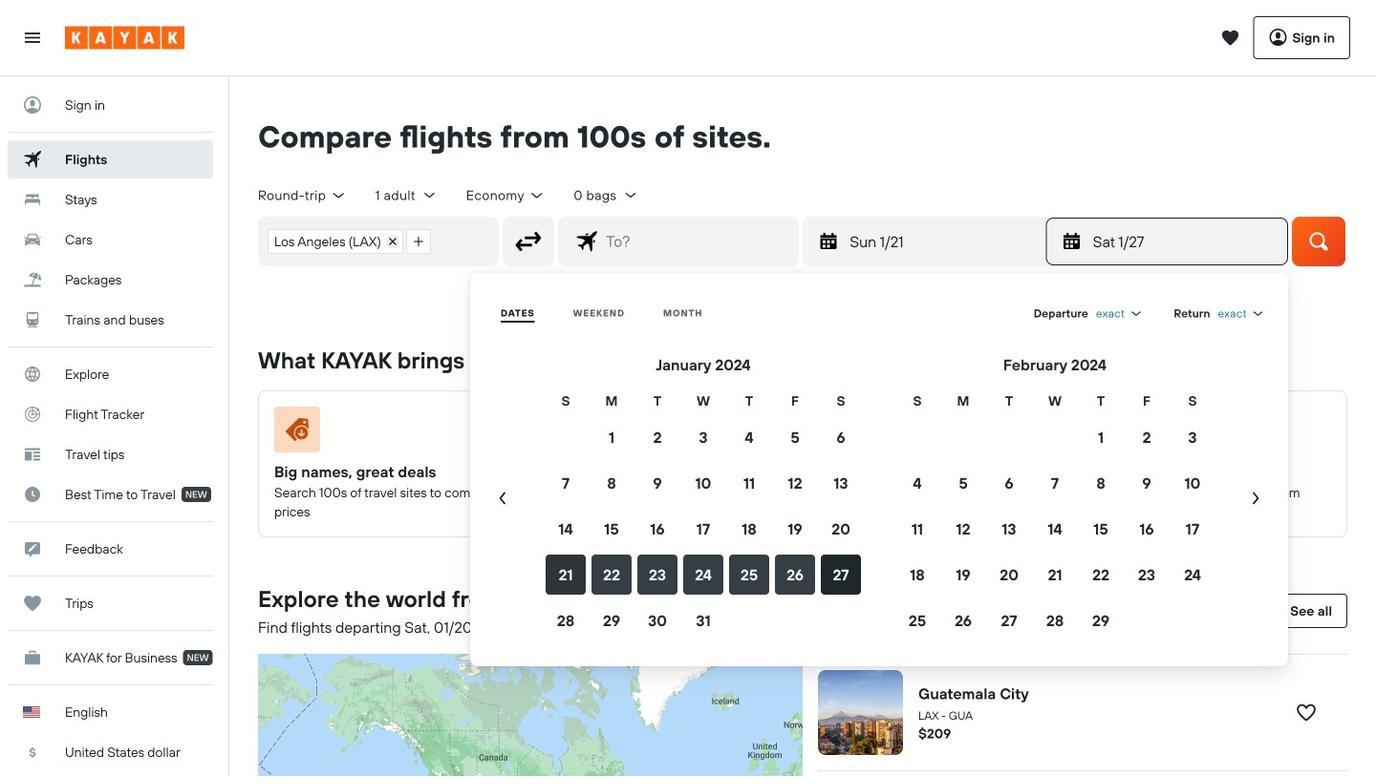 Task type: locate. For each thing, give the bounding box(es) containing it.
2 figure from the left
[[550, 407, 771, 460]]

guatemala city image
[[818, 671, 903, 756]]

1 horizontal spatial list item
[[406, 229, 431, 254]]

list item right remove image
[[406, 229, 431, 254]]

map region
[[42, 447, 1021, 777]]

Trip type Round-trip field
[[258, 187, 347, 204]]

Flight origin input text field
[[439, 218, 498, 265]]

list item down trip type round-trip field
[[268, 229, 403, 254]]

list
[[259, 218, 439, 265]]

0 horizontal spatial list item
[[268, 229, 403, 254]]

figure
[[274, 407, 495, 460], [550, 407, 771, 460], [827, 407, 1047, 460], [1103, 407, 1324, 460]]

saturday january 27th element
[[1093, 230, 1276, 253]]

menu
[[478, 296, 1281, 644]]

Weekend radio
[[573, 307, 625, 319]]

None field
[[1096, 306, 1143, 321], [1218, 306, 1265, 321], [1096, 306, 1143, 321], [1218, 306, 1265, 321]]

list item
[[268, 229, 403, 254], [406, 229, 431, 254]]

Cabin type Economy field
[[466, 187, 545, 204]]

remove image
[[388, 237, 397, 246]]

united states (english) image
[[23, 707, 40, 719]]

Dates radio
[[501, 307, 535, 319]]

swap departure airport and destination airport image
[[510, 223, 547, 260]]

3 figure from the left
[[827, 407, 1047, 460]]



Task type: describe. For each thing, give the bounding box(es) containing it.
Month radio
[[663, 307, 703, 319]]

navigation menu image
[[23, 28, 42, 47]]

2 list item from the left
[[406, 229, 431, 254]]

1 figure from the left
[[274, 407, 495, 460]]

end date calendar input use left and right arrow keys to change day. use up and down arrow keys to change week. tab
[[478, 354, 1281, 644]]

4 figure from the left
[[1103, 407, 1324, 460]]

sunday january 21st element
[[850, 230, 1033, 253]]

1 list item from the left
[[268, 229, 403, 254]]

Flight destination input text field
[[598, 218, 798, 265]]



Task type: vqa. For each thing, say whether or not it's contained in the screenshot.
list
yes



